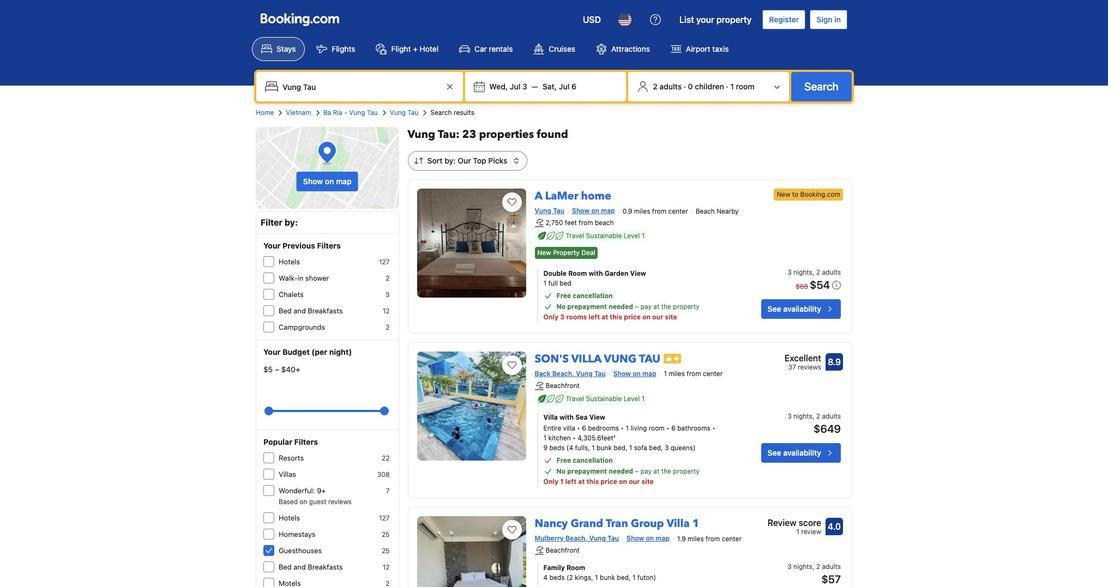 Task type: vqa. For each thing, say whether or not it's contained in the screenshot.
Station within the Monorail - Bally's/Paris Las Vegas Station
no



Task type: describe. For each thing, give the bounding box(es) containing it.
0 vertical spatial site
[[665, 313, 677, 321]]

2 inside 3 nights , 2 adults $649
[[816, 412, 820, 420]]

usd
[[583, 15, 601, 25]]

0 horizontal spatial vung tau
[[390, 109, 419, 117]]

based
[[279, 498, 298, 506]]

sustainable for beachfront
[[586, 395, 622, 403]]

bed, right sofa
[[649, 444, 663, 452]]

bed, left sofa
[[614, 444, 628, 452]]

at right rooms
[[602, 313, 608, 321]]

booking.com image
[[261, 13, 339, 26]]

(2
[[567, 574, 573, 582]]

tau up 2,750
[[553, 207, 565, 215]]

resorts
[[279, 454, 304, 463]]

0 vertical spatial this
[[610, 313, 622, 321]]

center for a lamer home
[[668, 207, 688, 215]]

guest
[[309, 498, 327, 506]]

son's villa vung tau image
[[417, 352, 526, 461]]

show inside button
[[303, 177, 323, 186]]

airport taxis
[[686, 44, 729, 53]]

see availability for only 3 rooms left at this price on our site
[[768, 304, 821, 313]]

from for 1
[[687, 370, 701, 378]]

4.0
[[828, 522, 841, 532]]

4,305.6feet²
[[578, 434, 616, 442]]

excellent element
[[785, 352, 821, 365]]

a lamer home link
[[535, 184, 611, 203]]

free for 3
[[557, 292, 571, 300]]

free cancellation for at
[[557, 456, 613, 465]]

ba ria - vung tau link
[[323, 108, 378, 118]]

travel sustainable level 1 for beachfront
[[566, 395, 645, 403]]

—
[[532, 82, 538, 91]]

room for family
[[567, 564, 585, 572]]

1 vertical spatial center
[[703, 370, 723, 378]]

sort
[[427, 156, 443, 165]]

adults for 3 nights , 2 adults $57
[[822, 563, 841, 571]]

popular filters
[[263, 437, 318, 447]]

vung down grand
[[589, 534, 606, 543]]

2 · from the left
[[726, 82, 729, 91]]

0 horizontal spatial left
[[565, 478, 577, 486]]

excellent 37 reviews
[[785, 353, 821, 371]]

scored 4.0 element
[[826, 518, 843, 536]]

car rentals link
[[450, 37, 522, 61]]

a lamer home image
[[417, 189, 526, 298]]

– for double room with garden view
[[635, 303, 639, 311]]

with inside "link"
[[589, 269, 603, 277]]

1 bed and breakfasts from the top
[[279, 307, 343, 315]]

bunk inside entire villa • 6 bedrooms • 1 living room • 6 bathrooms • 1 kitchen • 4,305.6feet² 9 beds (4 fulls, 1 bunk bed, 1 sofa bed, 3 queens)
[[597, 444, 612, 452]]

, for $57
[[813, 563, 815, 571]]

budget
[[283, 347, 310, 357]]

search results updated. vung tau: 23 properties found. applied filters: guesthouses. element
[[408, 127, 853, 142]]

1 vertical spatial filters
[[294, 437, 318, 447]]

map for mulberry beach, vung tau
[[656, 534, 670, 543]]

tau down the 'son's villa vung tau'
[[594, 370, 606, 378]]

beach, for review
[[566, 534, 588, 543]]

score
[[799, 518, 821, 528]]

booking.com
[[800, 190, 841, 199]]

flights link
[[307, 37, 365, 61]]

with inside "link"
[[560, 413, 574, 422]]

map for vung tau
[[601, 207, 615, 215]]

0 vertical spatial our
[[652, 313, 663, 321]]

1 bed from the top
[[279, 307, 292, 315]]

entire
[[544, 424, 561, 432]]

sofa
[[634, 444, 647, 452]]

1 vertical spatial this
[[587, 478, 599, 486]]

25 for homestays
[[382, 531, 390, 539]]

2 inside 3 nights , 2 adults $57
[[816, 563, 820, 571]]

from for 1.9
[[706, 535, 720, 543]]

excellent
[[785, 353, 821, 363]]

1 horizontal spatial vung tau
[[535, 207, 565, 215]]

shower
[[305, 274, 329, 283]]

cruises
[[549, 44, 575, 53]]

0 horizontal spatial site
[[642, 478, 654, 486]]

$5
[[263, 365, 273, 374]]

mulberry
[[535, 534, 564, 543]]

$40+
[[281, 365, 300, 374]]

show on map button
[[297, 172, 358, 191]]

adults for 3 nights , 2 adults
[[822, 268, 841, 276]]

nights for $57
[[794, 563, 813, 571]]

the for site
[[661, 467, 671, 476]]

at down entire villa • 6 bedrooms • 1 living room • 6 bathrooms • 1 kitchen • 4,305.6feet² 9 beds (4 fulls, 1 bunk bed, 1 sofa bed, 3 queens)
[[654, 467, 660, 476]]

ba ria - vung tau
[[323, 109, 378, 117]]

rooms
[[566, 313, 587, 321]]

chalets
[[279, 290, 304, 299]]

villa with sea view link
[[544, 413, 728, 423]]

sign in
[[817, 15, 841, 24]]

show on map for vung tau
[[572, 207, 615, 215]]

, for $649
[[813, 412, 815, 420]]

1 vertical spatial our
[[629, 478, 640, 486]]

stays
[[277, 44, 296, 53]]

attractions link
[[587, 37, 659, 61]]

nights for $649
[[794, 412, 813, 420]]

list your property
[[680, 15, 752, 25]]

son's villa vung tau
[[535, 352, 661, 366]]

vung left tau:
[[408, 127, 435, 142]]

vung
[[604, 352, 637, 366]]

• left living
[[621, 424, 624, 432]]

beds inside family room 4 beds (2 kings, 1 bunk bed, 1 futon)
[[550, 574, 565, 582]]

travel sustainable level 1 for 2,750 feet from beach
[[566, 232, 645, 240]]

view inside "link"
[[589, 413, 605, 422]]

1 vertical spatial villa
[[667, 516, 690, 531]]

level for 1
[[624, 395, 640, 403]]

room inside entire villa • 6 bedrooms • 1 living room • 6 bathrooms • 1 kitchen • 4,305.6feet² 9 beds (4 fulls, 1 bunk bed, 1 sofa bed, 3 queens)
[[649, 424, 665, 432]]

list your property link
[[673, 7, 758, 33]]

sat,
[[543, 82, 557, 91]]

only 3 rooms left at this price on our site
[[544, 313, 677, 321]]

cruises link
[[524, 37, 585, 61]]

0 horizontal spatial 6
[[572, 82, 577, 91]]

vung tau: 23 properties found
[[408, 127, 568, 142]]

at down fulls,
[[578, 478, 585, 486]]

see availability for only 1 left at this price on our site
[[768, 448, 821, 458]]

0 vertical spatial filters
[[317, 241, 341, 250]]

futon)
[[637, 574, 656, 582]]

(4
[[567, 444, 573, 452]]

night)
[[329, 347, 352, 357]]

3 inside entire villa • 6 bedrooms • 1 living room • 6 bathrooms • 1 kitchen • 4,305.6feet² 9 beds (4 fulls, 1 bunk bed, 1 sofa bed, 3 queens)
[[665, 444, 669, 452]]

view inside "link"
[[630, 269, 646, 277]]

nearby
[[717, 207, 739, 215]]

scored 8.9 element
[[826, 353, 843, 371]]

car
[[475, 44, 487, 53]]

-
[[344, 109, 347, 117]]

2,750 feet from beach
[[546, 219, 614, 227]]

show on map inside button
[[303, 177, 352, 186]]

feet
[[565, 219, 577, 227]]

our
[[458, 156, 471, 165]]

• right villa
[[577, 424, 580, 432]]

1 , from the top
[[813, 268, 815, 276]]

free for 1
[[557, 456, 571, 465]]

reviews inside 'excellent 37 reviews'
[[798, 363, 821, 371]]

double room with garden view
[[544, 269, 646, 277]]

mulberry beach, vung tau
[[535, 534, 619, 543]]

2 adults · 0 children · 1 room
[[653, 82, 755, 91]]

no for 3
[[557, 303, 566, 311]]

list
[[680, 15, 694, 25]]

new to booking.com
[[777, 190, 841, 199]]

3 inside 3 nights , 2 adults $649
[[788, 412, 792, 420]]

1 horizontal spatial miles
[[669, 370, 685, 378]]

register link
[[763, 10, 806, 29]]

availability for only 3 rooms left at this price on our site
[[783, 304, 821, 313]]

sustainable for 2,750 feet from beach
[[586, 232, 622, 240]]

miles for nancy grand tran group villa 1
[[688, 535, 704, 543]]

search for search results
[[431, 109, 452, 117]]

filter
[[261, 218, 283, 227]]

sat, jul 6 button
[[538, 77, 581, 97]]

vung down the a
[[535, 207, 551, 215]]

bunk inside family room 4 beds (2 kings, 1 bunk bed, 1 futon)
[[600, 574, 615, 582]]

guesthouses
[[279, 547, 322, 555]]

show for vung tau
[[572, 207, 590, 215]]

2 127 from the top
[[379, 514, 390, 523]]

beach
[[595, 219, 614, 227]]

2 horizontal spatial 6
[[671, 424, 676, 432]]

adults inside dropdown button
[[660, 82, 682, 91]]

no prepayment needed – pay at the property for price
[[557, 303, 700, 311]]

bed
[[560, 279, 572, 287]]

vung down where are you going? 'field'
[[390, 109, 406, 117]]

sign
[[817, 15, 833, 24]]

back beach, vung tau
[[535, 370, 606, 378]]

1 vertical spatial reviews
[[328, 498, 352, 506]]

beach
[[696, 207, 715, 215]]

map for back beach, vung tau
[[643, 370, 656, 378]]

full
[[548, 279, 558, 287]]

family
[[544, 564, 565, 572]]

1 12 from the top
[[383, 307, 390, 315]]

villa inside "link"
[[544, 413, 558, 422]]

beachfront for review
[[546, 547, 580, 555]]

0
[[688, 82, 693, 91]]

results
[[454, 109, 475, 117]]

+
[[413, 44, 418, 53]]

1 breakfasts from the top
[[308, 307, 343, 315]]

on inside button
[[325, 177, 334, 186]]

1 vertical spatial –
[[275, 365, 279, 374]]

1 127 from the top
[[379, 258, 390, 266]]

needed for price
[[609, 303, 633, 311]]

entire villa • 6 bedrooms • 1 living room • 6 bathrooms • 1 kitchen • 4,305.6feet² 9 beds (4 fulls, 1 bunk bed, 1 sofa bed, 3 queens)
[[544, 424, 716, 452]]

25 for guesthouses
[[382, 547, 390, 555]]

found
[[537, 127, 568, 142]]

beachfront for excellent
[[546, 382, 580, 390]]

map inside button
[[336, 177, 352, 186]]

your for your budget (per night)
[[263, 347, 281, 357]]

1 and from the top
[[294, 307, 306, 315]]

see availability link for only 3 rooms left at this price on our site
[[761, 299, 841, 319]]

property
[[553, 249, 580, 257]]

$649
[[814, 423, 841, 435]]

in for walk-
[[298, 274, 303, 283]]

wonderful:
[[279, 487, 315, 495]]

car rentals
[[475, 44, 513, 53]]



Task type: locate. For each thing, give the bounding box(es) containing it.
1 vertical spatial and
[[294, 563, 306, 572]]

no down 1 full bed
[[557, 303, 566, 311]]

room up (2
[[567, 564, 585, 572]]

• up (4
[[573, 434, 576, 442]]

at
[[654, 303, 660, 311], [602, 313, 608, 321], [654, 467, 660, 476], [578, 478, 585, 486]]

previous
[[283, 241, 315, 250]]

2 vertical spatial ,
[[813, 563, 815, 571]]

0 vertical spatial beachfront
[[546, 382, 580, 390]]

2 prepayment from the top
[[567, 467, 607, 476]]

•
[[577, 424, 580, 432], [621, 424, 624, 432], [667, 424, 670, 432], [712, 424, 716, 432], [573, 434, 576, 442]]

wed, jul 3 button
[[485, 77, 532, 97]]

2 bed and breakfasts from the top
[[279, 563, 343, 572]]

1 vertical spatial travel sustainable level 1
[[566, 395, 645, 403]]

1 vertical spatial only
[[544, 478, 559, 486]]

and down guesthouses
[[294, 563, 306, 572]]

0 vertical spatial with
[[589, 269, 603, 277]]

adults inside 3 nights , 2 adults $649
[[822, 412, 841, 420]]

1 only from the top
[[544, 313, 559, 321]]

room up bed at the top right of page
[[568, 269, 587, 277]]

beds inside entire villa • 6 bedrooms • 1 living room • 6 bathrooms • 1 kitchen • 4,305.6feet² 9 beds (4 fulls, 1 bunk bed, 1 sofa bed, 3 queens)
[[550, 444, 565, 452]]

level for 0.9
[[624, 232, 640, 240]]

1 full bed
[[544, 279, 572, 287]]

0 vertical spatial free
[[557, 292, 571, 300]]

beds down kitchen
[[550, 444, 565, 452]]

in left shower in the top left of the page
[[298, 274, 303, 283]]

1 25 from the top
[[382, 531, 390, 539]]

1 vertical spatial 127
[[379, 514, 390, 523]]

2 needed from the top
[[609, 467, 633, 476]]

0 vertical spatial 127
[[379, 258, 390, 266]]

– for villa with sea view
[[635, 467, 639, 476]]

no prepayment needed – pay at the property for on
[[557, 467, 700, 476]]

2 sustainable from the top
[[586, 395, 622, 403]]

breakfasts up campgrounds on the bottom
[[308, 307, 343, 315]]

villa with sea view
[[544, 413, 605, 422]]

fulls,
[[575, 444, 590, 452]]

1 vertical spatial the
[[661, 467, 671, 476]]

show for mulberry beach, vung tau
[[627, 534, 644, 543]]

2 availability from the top
[[783, 448, 821, 458]]

1 horizontal spatial villa
[[667, 516, 690, 531]]

1 vertical spatial level
[[624, 395, 640, 403]]

by: for filter
[[285, 218, 298, 227]]

2 bed from the top
[[279, 563, 292, 572]]

, inside 3 nights , 2 adults $649
[[813, 412, 815, 420]]

0 vertical spatial vung tau
[[390, 109, 419, 117]]

$57
[[822, 573, 841, 586]]

2 jul from the left
[[559, 82, 570, 91]]

1 vertical spatial beds
[[550, 574, 565, 582]]

no down kitchen
[[557, 467, 566, 476]]

6 down sea
[[582, 424, 586, 432]]

queens)
[[671, 444, 696, 452]]

1 travel sustainable level 1 from the top
[[566, 232, 645, 240]]

0 vertical spatial no prepayment needed – pay at the property
[[557, 303, 700, 311]]

1 horizontal spatial new
[[777, 190, 791, 199]]

2 no from the top
[[557, 467, 566, 476]]

0 horizontal spatial jul
[[510, 82, 521, 91]]

1 horizontal spatial this
[[610, 313, 622, 321]]

bunk
[[597, 444, 612, 452], [600, 574, 615, 582]]

view up bedrooms
[[589, 413, 605, 422]]

left right rooms
[[589, 313, 600, 321]]

2 see availability link from the top
[[761, 443, 841, 463]]

3 nights , 2 adults $649
[[788, 412, 841, 435]]

see availability link down 3 nights , 2 adults $649
[[761, 443, 841, 463]]

0 vertical spatial cancellation
[[573, 292, 613, 300]]

beds down family on the bottom of the page
[[550, 574, 565, 582]]

see availability link down $68
[[761, 299, 841, 319]]

1 needed from the top
[[609, 303, 633, 311]]

1 your from the top
[[263, 241, 281, 250]]

2 25 from the top
[[382, 547, 390, 555]]

room inside "link"
[[568, 269, 587, 277]]

travel for tau
[[566, 232, 584, 240]]

cancellation
[[573, 292, 613, 300], [573, 456, 613, 465]]

2 vertical spatial center
[[722, 535, 742, 543]]

see availability down 3 nights , 2 adults $649
[[768, 448, 821, 458]]

from right the 0.9
[[652, 207, 667, 215]]

our up the tau
[[652, 313, 663, 321]]

0 vertical spatial bed and breakfasts
[[279, 307, 343, 315]]

new for new property deal
[[538, 249, 551, 257]]

nights down 37
[[794, 412, 813, 420]]

see availability link
[[761, 299, 841, 319], [761, 443, 841, 463]]

back
[[535, 370, 551, 378]]

1 vertical spatial your
[[263, 347, 281, 357]]

2 beds from the top
[[550, 574, 565, 582]]

son's villa vung tau link
[[535, 347, 661, 366]]

villa
[[571, 352, 602, 366]]

0 vertical spatial villa
[[544, 413, 558, 422]]

nights inside 3 nights , 2 adults $649
[[794, 412, 813, 420]]

breakfasts down guesthouses
[[308, 563, 343, 572]]

, inside 3 nights , 2 adults $57
[[813, 563, 815, 571]]

see for only 1 left at this price on our site
[[768, 448, 781, 458]]

filters right previous on the left of page
[[317, 241, 341, 250]]

1
[[731, 82, 734, 91], [642, 232, 645, 240], [544, 279, 547, 287], [664, 370, 667, 378], [642, 395, 645, 403], [626, 424, 629, 432], [544, 434, 547, 442], [592, 444, 595, 452], [629, 444, 632, 452], [560, 478, 564, 486], [693, 516, 700, 531], [796, 528, 800, 536], [595, 574, 598, 582], [633, 574, 636, 582]]

1 sustainable from the top
[[586, 232, 622, 240]]

0 vertical spatial level
[[624, 232, 640, 240]]

by: for sort
[[445, 156, 456, 165]]

3 nights from the top
[[794, 563, 813, 571]]

1 vertical spatial travel
[[566, 395, 584, 403]]

tau
[[367, 109, 378, 117], [408, 109, 419, 117], [553, 207, 565, 215], [594, 370, 606, 378], [608, 534, 619, 543]]

0 vertical spatial 12
[[383, 307, 390, 315]]

2 free cancellation from the top
[[557, 456, 613, 465]]

· right children
[[726, 82, 729, 91]]

family room link
[[544, 564, 728, 573]]

37
[[788, 363, 796, 371]]

vung tau left search results
[[390, 109, 419, 117]]

bunk right kings,
[[600, 574, 615, 582]]

hotels down based
[[279, 514, 300, 523]]

only left rooms
[[544, 313, 559, 321]]

1 horizontal spatial 6
[[582, 424, 586, 432]]

0 vertical spatial new
[[777, 190, 791, 199]]

1 beachfront from the top
[[546, 382, 580, 390]]

prepayment up rooms
[[567, 303, 607, 311]]

·
[[684, 82, 686, 91], [726, 82, 729, 91]]

2 level from the top
[[624, 395, 640, 403]]

and up campgrounds on the bottom
[[294, 307, 306, 315]]

only
[[544, 313, 559, 321], [544, 478, 559, 486]]

show on map for back beach, vung tau
[[614, 370, 656, 378]]

to
[[792, 190, 799, 199]]

1 vertical spatial ,
[[813, 412, 815, 420]]

1 horizontal spatial room
[[736, 82, 755, 91]]

1 vertical spatial bed
[[279, 563, 292, 572]]

, down review at the bottom
[[813, 563, 815, 571]]

1 free cancellation from the top
[[557, 292, 613, 300]]

by: left our
[[445, 156, 456, 165]]

show on map
[[303, 177, 352, 186], [572, 207, 615, 215], [614, 370, 656, 378], [627, 534, 670, 543]]

double room with garden view link
[[544, 269, 728, 279]]

free cancellation for left
[[557, 292, 613, 300]]

0 horizontal spatial ·
[[684, 82, 686, 91]]

1 horizontal spatial our
[[652, 313, 663, 321]]

2 travel from the top
[[566, 395, 584, 403]]

register
[[769, 15, 799, 24]]

room right living
[[649, 424, 665, 432]]

no prepayment needed – pay at the property down sofa
[[557, 467, 700, 476]]

see availability down $68
[[768, 304, 821, 313]]

308
[[377, 471, 390, 479]]

review
[[801, 528, 821, 536]]

your up $5
[[263, 347, 281, 357]]

1 horizontal spatial by:
[[445, 156, 456, 165]]

from for 0.9
[[652, 207, 667, 215]]

1 vertical spatial no
[[557, 467, 566, 476]]

1 no from the top
[[557, 303, 566, 311]]

0 vertical spatial needed
[[609, 303, 633, 311]]

travel sustainable level 1 up bedrooms
[[566, 395, 645, 403]]

0 vertical spatial pay
[[641, 303, 652, 311]]

a
[[535, 189, 543, 203]]

center for nancy grand tran group villa 1
[[722, 535, 742, 543]]

room for double
[[568, 269, 587, 277]]

vung tau up 2,750
[[535, 207, 565, 215]]

1 the from the top
[[661, 303, 671, 311]]

1 vertical spatial left
[[565, 478, 577, 486]]

1 no prepayment needed – pay at the property from the top
[[557, 303, 700, 311]]

availability
[[783, 304, 821, 313], [783, 448, 821, 458]]

reviews right 37
[[798, 363, 821, 371]]

2 inside dropdown button
[[653, 82, 658, 91]]

room inside dropdown button
[[736, 82, 755, 91]]

0 vertical spatial no
[[557, 303, 566, 311]]

1.9 miles from center
[[677, 535, 742, 543]]

on
[[325, 177, 334, 186], [591, 207, 599, 215], [643, 313, 651, 321], [633, 370, 641, 378], [619, 478, 627, 486], [300, 498, 307, 506], [646, 534, 654, 543]]

1 vertical spatial new
[[538, 249, 551, 257]]

2 hotels from the top
[[279, 514, 300, 523]]

room right children
[[736, 82, 755, 91]]

0 vertical spatial bunk
[[597, 444, 612, 452]]

search for search
[[805, 80, 839, 93]]

sustainable up sea
[[586, 395, 622, 403]]

2 beachfront from the top
[[546, 547, 580, 555]]

tau left search results
[[408, 109, 419, 117]]

beach nearby
[[696, 207, 739, 215]]

bed and breakfasts down guesthouses
[[279, 563, 343, 572]]

with left garden
[[589, 269, 603, 277]]

1 vertical spatial no prepayment needed – pay at the property
[[557, 467, 700, 476]]

1 vertical spatial 25
[[382, 547, 390, 555]]

cancellation for at
[[573, 456, 613, 465]]

0 vertical spatial price
[[624, 313, 641, 321]]

stays link
[[252, 37, 305, 61]]

property for villa with sea view
[[673, 467, 700, 476]]

nights up $68
[[794, 268, 813, 276]]

vietnam
[[286, 109, 311, 117]]

0 vertical spatial by:
[[445, 156, 456, 165]]

property for double room with garden view
[[673, 303, 700, 311]]

1 vertical spatial by:
[[285, 218, 298, 227]]

your down filter
[[263, 241, 281, 250]]

1 · from the left
[[684, 82, 686, 91]]

2 travel sustainable level 1 from the top
[[566, 395, 645, 403]]

2 the from the top
[[661, 467, 671, 476]]

bed, inside family room 4 beds (2 kings, 1 bunk bed, 1 futon)
[[617, 574, 631, 582]]

travel for beach,
[[566, 395, 584, 403]]

see availability link for only 1 left at this price on our site
[[761, 443, 841, 463]]

1 vertical spatial bunk
[[600, 574, 615, 582]]

1 prepayment from the top
[[567, 303, 607, 311]]

lamer
[[545, 189, 578, 203]]

0 vertical spatial sustainable
[[586, 232, 622, 240]]

son's
[[535, 352, 569, 366]]

availability down $68
[[783, 304, 821, 313]]

2 no prepayment needed – pay at the property from the top
[[557, 467, 700, 476]]

no prepayment needed – pay at the property up the 'only 3 rooms left at this price on our site'
[[557, 303, 700, 311]]

2 your from the top
[[263, 347, 281, 357]]

1 vertical spatial in
[[298, 274, 303, 283]]

0 vertical spatial beach,
[[552, 370, 574, 378]]

by: right filter
[[285, 218, 298, 227]]

2 see availability from the top
[[768, 448, 821, 458]]

0 vertical spatial and
[[294, 307, 306, 315]]

2 vertical spatial nights
[[794, 563, 813, 571]]

7
[[386, 487, 390, 495]]

8.9
[[828, 357, 841, 367]]

2 see from the top
[[768, 448, 781, 458]]

1 vertical spatial see availability link
[[761, 443, 841, 463]]

villas
[[279, 470, 296, 479]]

room
[[736, 82, 755, 91], [649, 424, 665, 432]]

1 availability from the top
[[783, 304, 821, 313]]

this property is part of our preferred plus program. it's committed to providing outstanding service and excellent value. it'll pay us a higher commission if you make a booking. image
[[664, 354, 681, 364], [664, 354, 681, 364]]

2 nights from the top
[[794, 412, 813, 420]]

1 see availability from the top
[[768, 304, 821, 313]]

price up nancy grand tran group villa 1 link
[[601, 478, 617, 486]]

0 vertical spatial property
[[717, 15, 752, 25]]

2,750
[[546, 219, 563, 227]]

0 vertical spatial free cancellation
[[557, 292, 613, 300]]

– down sofa
[[635, 467, 639, 476]]

vung right -
[[349, 109, 365, 117]]

adults up $649
[[822, 412, 841, 420]]

6 right sat,
[[572, 82, 577, 91]]

your for your previous filters
[[263, 241, 281, 250]]

nancy
[[535, 516, 568, 531]]

hotels up walk-
[[279, 257, 300, 266]]

1 horizontal spatial in
[[835, 15, 841, 24]]

cancellation down fulls,
[[573, 456, 613, 465]]

in inside sign in "link"
[[835, 15, 841, 24]]

0 horizontal spatial reviews
[[328, 498, 352, 506]]

prepayment for left
[[567, 303, 607, 311]]

new left property
[[538, 249, 551, 257]]

the down double room with garden view "link"
[[661, 303, 671, 311]]

homestays
[[279, 530, 315, 539]]

grand
[[571, 516, 603, 531]]

3 , from the top
[[813, 563, 815, 571]]

miles for a lamer home
[[634, 207, 650, 215]]

2 12 from the top
[[383, 563, 390, 572]]

bed, down family room link
[[617, 574, 631, 582]]

beach, for excellent
[[552, 370, 574, 378]]

1 level from the top
[[624, 232, 640, 240]]

nancy grand tran group villa 1
[[535, 516, 700, 531]]

level up villa with sea view "link"
[[624, 395, 640, 403]]

Where are you going? field
[[278, 77, 444, 97]]

and
[[294, 307, 306, 315], [294, 563, 306, 572]]

with up villa
[[560, 413, 574, 422]]

1 inside review score 1 review
[[796, 528, 800, 536]]

deal
[[582, 249, 595, 257]]

adults up the $54
[[822, 268, 841, 276]]

from right 1.9
[[706, 535, 720, 543]]

beach,
[[552, 370, 574, 378], [566, 534, 588, 543]]

only for only 3 rooms left at this price on our site
[[544, 313, 559, 321]]

0 vertical spatial ,
[[813, 268, 815, 276]]

2 vertical spatial –
[[635, 467, 639, 476]]

prepayment for at
[[567, 467, 607, 476]]

1 pay from the top
[[641, 303, 652, 311]]

from for 2,750
[[579, 219, 593, 227]]

room inside family room 4 beds (2 kings, 1 bunk bed, 1 futon)
[[567, 564, 585, 572]]

0 vertical spatial room
[[568, 269, 587, 277]]

rentals
[[489, 44, 513, 53]]

only down the 9
[[544, 478, 559, 486]]

bunk down 4,305.6feet²
[[597, 444, 612, 452]]

cancellation down double room with garden view
[[573, 292, 613, 300]]

1 beds from the top
[[550, 444, 565, 452]]

0 vertical spatial travel sustainable level 1
[[566, 232, 645, 240]]

site
[[665, 313, 677, 321], [642, 478, 654, 486]]

popular
[[263, 437, 292, 447]]

show on map for mulberry beach, vung tau
[[627, 534, 670, 543]]

0 vertical spatial left
[[589, 313, 600, 321]]

walk-
[[279, 274, 298, 283]]

free cancellation up rooms
[[557, 292, 613, 300]]

2
[[653, 82, 658, 91], [816, 268, 820, 276], [386, 274, 390, 283], [386, 323, 390, 332], [816, 412, 820, 420], [816, 563, 820, 571]]

villa
[[544, 413, 558, 422], [667, 516, 690, 531]]

1 free from the top
[[557, 292, 571, 300]]

1 vertical spatial room
[[649, 424, 665, 432]]

1 horizontal spatial search
[[805, 80, 839, 93]]

1 see availability link from the top
[[761, 299, 841, 319]]

bed down chalets
[[279, 307, 292, 315]]

garden
[[605, 269, 629, 277]]

children
[[695, 82, 724, 91]]

free down bed at the top right of page
[[557, 292, 571, 300]]

1 jul from the left
[[510, 82, 521, 91]]

0 vertical spatial hotels
[[279, 257, 300, 266]]

2 free from the top
[[557, 456, 571, 465]]

new for new to booking.com
[[777, 190, 791, 199]]

1 horizontal spatial jul
[[559, 82, 570, 91]]

2 cancellation from the top
[[573, 456, 613, 465]]

travel sustainable level 1 down beach
[[566, 232, 645, 240]]

2 vertical spatial property
[[673, 467, 700, 476]]

0 vertical spatial room
[[736, 82, 755, 91]]

1 see from the top
[[768, 304, 781, 313]]

2 and from the top
[[294, 563, 306, 572]]

in right sign
[[835, 15, 841, 24]]

at down double room with garden view "link"
[[654, 303, 660, 311]]

0 horizontal spatial miles
[[634, 207, 650, 215]]

• left bathrooms
[[667, 424, 670, 432]]

walk-in shower
[[279, 274, 329, 283]]

price
[[624, 313, 641, 321], [601, 478, 617, 486]]

1 horizontal spatial left
[[589, 313, 600, 321]]

1 horizontal spatial price
[[624, 313, 641, 321]]

free cancellation down fulls,
[[557, 456, 613, 465]]

new left 'to'
[[777, 190, 791, 199]]

2 , from the top
[[813, 412, 815, 420]]

1 vertical spatial search
[[431, 109, 452, 117]]

no for 1
[[557, 467, 566, 476]]

only for only 1 left at this price on our site
[[544, 478, 559, 486]]

0 vertical spatial bed
[[279, 307, 292, 315]]

in for sign
[[835, 15, 841, 24]]

tau right -
[[367, 109, 378, 117]]

1 hotels from the top
[[279, 257, 300, 266]]

tau down tran
[[608, 534, 619, 543]]

1 nights from the top
[[794, 268, 813, 276]]

review score element
[[768, 516, 821, 530]]

free down (4
[[557, 456, 571, 465]]

reviews
[[798, 363, 821, 371], [328, 498, 352, 506]]

,
[[813, 268, 815, 276], [813, 412, 815, 420], [813, 563, 815, 571]]

0 vertical spatial beds
[[550, 444, 565, 452]]

1 vertical spatial hotels
[[279, 514, 300, 523]]

0 horizontal spatial by:
[[285, 218, 298, 227]]

group
[[269, 403, 384, 420]]

needed for on
[[609, 467, 633, 476]]

the for our
[[661, 303, 671, 311]]

bed and breakfasts
[[279, 307, 343, 315], [279, 563, 343, 572]]

nancy grand tran group villa 1 image
[[417, 516, 526, 587]]

1 vertical spatial needed
[[609, 467, 633, 476]]

0 horizontal spatial with
[[560, 413, 574, 422]]

cancellation for left
[[573, 292, 613, 300]]

0 vertical spatial miles
[[634, 207, 650, 215]]

2 only from the top
[[544, 478, 559, 486]]

kitchen
[[548, 434, 571, 442]]

see for only 3 rooms left at this price on our site
[[768, 304, 781, 313]]

show
[[303, 177, 323, 186], [572, 207, 590, 215], [614, 370, 631, 378], [627, 534, 644, 543]]

sign in link
[[810, 10, 848, 29]]

prepayment up only 1 left at this price on our site
[[567, 467, 607, 476]]

beachfront down mulberry
[[546, 547, 580, 555]]

2 breakfasts from the top
[[308, 563, 343, 572]]

jul right sat,
[[559, 82, 570, 91]]

villa up entire
[[544, 413, 558, 422]]

pay for our
[[641, 467, 652, 476]]

adults for 3 nights , 2 adults $649
[[822, 412, 841, 420]]

nancy grand tran group villa 1 link
[[535, 512, 700, 531]]

1 horizontal spatial ·
[[726, 82, 729, 91]]

1 cancellation from the top
[[573, 292, 613, 300]]

0 horizontal spatial our
[[629, 478, 640, 486]]

1 vertical spatial room
[[567, 564, 585, 572]]

, up $649
[[813, 412, 815, 420]]

1 inside dropdown button
[[731, 82, 734, 91]]

nights inside 3 nights , 2 adults $57
[[794, 563, 813, 571]]

0 horizontal spatial search
[[431, 109, 452, 117]]

1 vertical spatial miles
[[669, 370, 685, 378]]

$54
[[810, 279, 830, 291]]

room
[[568, 269, 587, 277], [567, 564, 585, 572]]

pay for on
[[641, 303, 652, 311]]

wed,
[[489, 82, 508, 91]]

nights down review at the bottom
[[794, 563, 813, 571]]

3 inside 3 nights , 2 adults $57
[[788, 563, 792, 571]]

left down (4
[[565, 478, 577, 486]]

top
[[473, 156, 486, 165]]

free
[[557, 292, 571, 300], [557, 456, 571, 465]]

0.9
[[623, 207, 632, 215]]

1 vertical spatial prepayment
[[567, 467, 607, 476]]

view
[[630, 269, 646, 277], [589, 413, 605, 422]]

bed down guesthouses
[[279, 563, 292, 572]]

search inside button
[[805, 80, 839, 93]]

1 vertical spatial vung tau
[[535, 207, 565, 215]]

a lamer home
[[535, 189, 611, 203]]

0 vertical spatial in
[[835, 15, 841, 24]]

living
[[631, 424, 647, 432]]

beach, down grand
[[566, 534, 588, 543]]

vung down villa
[[576, 370, 593, 378]]

1 vertical spatial beach,
[[566, 534, 588, 543]]

beach, down son's
[[552, 370, 574, 378]]

adults inside 3 nights , 2 adults $57
[[822, 563, 841, 571]]

0 vertical spatial the
[[661, 303, 671, 311]]

show for back beach, vung tau
[[614, 370, 631, 378]]

2 pay from the top
[[641, 467, 652, 476]]

adults left '0'
[[660, 82, 682, 91]]

$5 – $40+
[[263, 365, 300, 374]]

3 nights , 2 adults $57
[[788, 563, 841, 586]]

0 vertical spatial reviews
[[798, 363, 821, 371]]

1 vertical spatial price
[[601, 478, 617, 486]]

• right bathrooms
[[712, 424, 716, 432]]

price down double room with garden view "link"
[[624, 313, 641, 321]]

travel up "villa with sea view" on the bottom of the page
[[566, 395, 584, 403]]

flight + hotel
[[391, 44, 439, 53]]

0 horizontal spatial price
[[601, 478, 617, 486]]

availability for only 1 left at this price on our site
[[783, 448, 821, 458]]

1 travel from the top
[[566, 232, 584, 240]]



